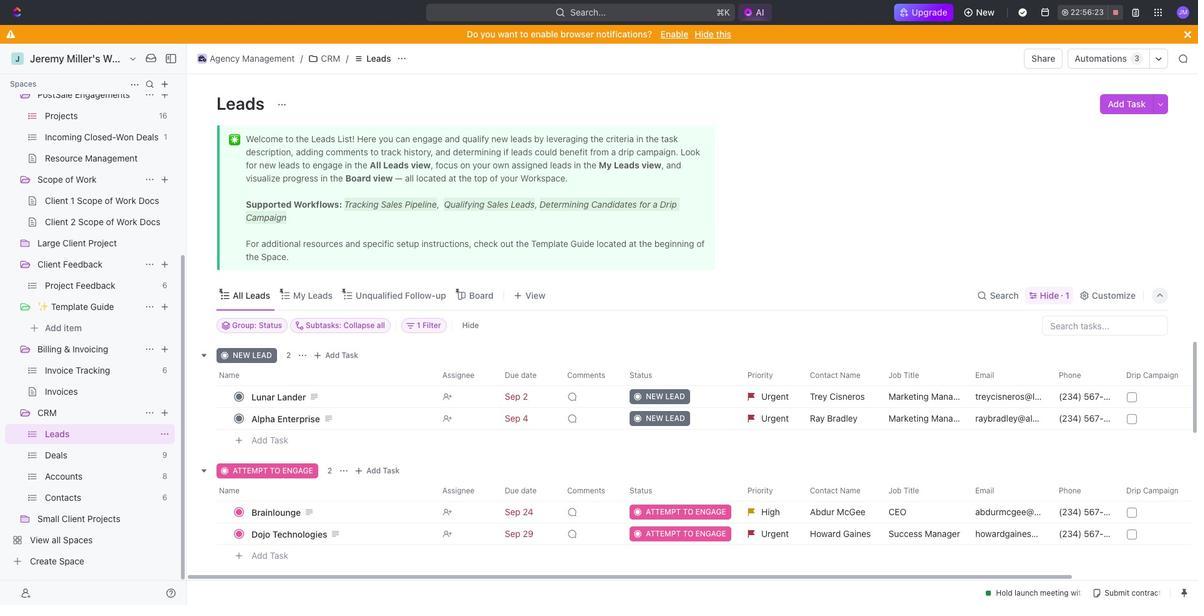 Task type: describe. For each thing, give the bounding box(es) containing it.
all inside the sidebar navigation
[[52, 535, 61, 546]]

attempt to engage button for urgent
[[622, 523, 740, 546]]

phone button for treycisneros@lunarlander.com
[[1052, 366, 1119, 386]]

high button
[[740, 501, 803, 524]]

deals inside "link"
[[45, 450, 67, 461]]

trey cisneros
[[810, 391, 865, 402]]

all leads
[[233, 290, 270, 301]]

add down dojo
[[252, 550, 268, 561]]

add down alpha
[[252, 435, 268, 445]]

billing & invoicing
[[37, 344, 108, 355]]

upgrade link
[[895, 4, 954, 21]]

howard
[[810, 529, 841, 539]]

scope inside scope of work link
[[37, 174, 63, 185]]

attempt for dojo technologies
[[646, 529, 681, 539]]

9
[[163, 451, 167, 460]]

contact name button for mcgee
[[803, 481, 881, 501]]

leads inside 'link'
[[246, 290, 270, 301]]

filter
[[423, 321, 441, 330]]

(234) 567-8901 for raybradley@alphaenterprise.com
[[1059, 413, 1124, 424]]

1 down scope of work
[[71, 195, 75, 206]]

urgent button for ray
[[740, 408, 803, 430]]

date for technologies
[[521, 486, 537, 496]]

hide for hide 1
[[1040, 290, 1059, 301]]

2 inside the sidebar navigation
[[71, 217, 76, 227]]

abdur mcgee button
[[803, 501, 881, 524]]

lander
[[277, 392, 306, 402]]

0 horizontal spatial project
[[45, 280, 73, 291]]

drip for treycisneros@lunarlander.com
[[1127, 371, 1141, 380]]

to up add new status button
[[683, 529, 694, 539]]

resource management link
[[45, 149, 172, 169]]

0 vertical spatial agency management
[[210, 53, 295, 64]]

add task button down 3
[[1101, 94, 1153, 114]]

large client project
[[37, 238, 117, 248]]

0 vertical spatial attempt
[[233, 466, 268, 476]]

urgent button for howard
[[740, 523, 803, 546]]

upgrade
[[912, 7, 948, 17]]

urgent for ray bradley
[[761, 413, 789, 424]]

(234) for raybradley@alphaenterprise.com
[[1059, 413, 1082, 424]]

project feedback
[[45, 280, 115, 291]]

4 (234) 567-8901 from the top
[[1059, 529, 1124, 539]]

⌘k
[[717, 7, 730, 17]]

urgent for trey cisneros
[[761, 391, 789, 402]]

contact for abdur
[[810, 486, 838, 496]]

billing & invoicing link
[[37, 340, 140, 360]]

group:
[[232, 321, 257, 330]]

alpha enterprise
[[252, 414, 320, 424]]

client for 2
[[45, 217, 68, 227]]

email for treycisneros@lunarlander.com
[[976, 371, 994, 380]]

view all spaces link
[[5, 531, 172, 551]]

client 2 scope of work docs link
[[45, 212, 172, 232]]

Search tasks... text field
[[1043, 316, 1168, 335]]

ai button
[[739, 4, 772, 21]]

8901 for treycisneros@lunarlander.com
[[1104, 391, 1124, 402]]

customize button
[[1076, 287, 1140, 304]]

(234) 567-8901 link for treycisneros@lunarlander.com
[[1059, 391, 1124, 402]]

you
[[481, 29, 496, 39]]

4 567- from the top
[[1084, 529, 1104, 539]]

business time image
[[198, 56, 206, 62]]

scope of work
[[37, 174, 97, 185]]

small client projects
[[37, 514, 120, 524]]

drip campaign for treycisneros@lunarlander.com
[[1127, 371, 1179, 380]]

search...
[[571, 7, 606, 17]]

phone for abdurmcgee@brainlounge.com
[[1059, 486, 1081, 496]]

item
[[64, 323, 82, 333]]

small
[[37, 514, 59, 524]]

1 horizontal spatial hide
[[695, 29, 714, 39]]

dojo
[[252, 529, 270, 540]]

of for 2
[[106, 217, 114, 227]]

status
[[696, 569, 721, 576]]

add task for "add task" button below 3
[[1108, 99, 1146, 109]]

✨
[[37, 301, 49, 312]]

1 left "customize" button
[[1066, 290, 1070, 301]]

add task button down dojo
[[246, 549, 293, 564]]

1 inside incoming closed-won deals 1
[[164, 132, 167, 142]]

add inside button
[[45, 323, 61, 333]]

(234) 567-8901 link for abdurmcgee@brainlounge.com
[[1059, 507, 1124, 517]]

contact name button for cisneros
[[803, 366, 881, 386]]

client feedback
[[37, 259, 103, 270]]

do you want to enable browser notifications? enable hide this
[[467, 29, 732, 39]]

scope for 2
[[78, 217, 104, 227]]

0 vertical spatial attempt to engage
[[233, 466, 313, 476]]

assignee button for alpha enterprise
[[435, 366, 497, 386]]

0 vertical spatial status
[[259, 321, 282, 330]]

4 8901 from the top
[[1104, 529, 1124, 539]]

template
[[51, 301, 88, 312]]

work for 1
[[115, 195, 136, 206]]

comments button for high
[[560, 481, 622, 501]]

urgent button for trey
[[740, 386, 803, 408]]

my leads link
[[291, 287, 333, 304]]

new
[[976, 7, 995, 17]]

jm button
[[1173, 2, 1193, 22]]

raybradley@alphaenterprise.com link
[[976, 413, 1109, 424]]

campaign for abdurmcgee@brainlounge.com
[[1143, 486, 1179, 496]]

trey cisneros button
[[803, 386, 881, 408]]

create space
[[30, 556, 84, 567]]

docs for client 1 scope of work docs
[[139, 195, 159, 206]]

1 horizontal spatial deals
[[136, 132, 159, 142]]

view for view all spaces
[[30, 535, 49, 546]]

(234) 567-8901 for treycisneros@lunarlander.com
[[1059, 391, 1124, 402]]

high
[[761, 507, 780, 517]]

gaines
[[843, 529, 871, 539]]

2 for lunar lander
[[286, 351, 291, 360]]

0 vertical spatial leads link
[[351, 51, 394, 66]]

view button
[[509, 281, 550, 310]]

workspace
[[103, 53, 155, 64]]

1 / from the left
[[300, 53, 303, 64]]

due for alpha enterprise
[[505, 371, 519, 380]]

marketing manager button for raybradley@alphaenterprise.com
[[881, 408, 968, 430]]

abdur
[[810, 507, 835, 517]]

1 horizontal spatial crm link
[[305, 51, 343, 66]]

job title for 2nd the job title dropdown button from the top
[[889, 486, 919, 496]]

enable
[[531, 29, 558, 39]]

to up add new status
[[683, 507, 694, 517]]

technologies
[[273, 529, 327, 540]]

closed-
[[84, 132, 116, 142]]

invoices link
[[45, 382, 172, 402]]

0 vertical spatial crm
[[321, 53, 340, 64]]

1 horizontal spatial project
[[88, 238, 117, 248]]

incoming
[[45, 132, 82, 142]]

567- for treycisneros@lunarlander.com
[[1084, 391, 1104, 402]]

1 job title button from the top
[[881, 366, 968, 386]]

2 / from the left
[[346, 53, 349, 64]]

urgent for howard gaines
[[761, 529, 789, 539]]

(234) 567-8901 link for raybradley@alphaenterprise.com
[[1059, 413, 1124, 424]]

0 vertical spatial lead
[[252, 351, 272, 360]]

crm inside the sidebar navigation
[[37, 408, 57, 418]]

docs for client 2 scope of work docs
[[140, 217, 160, 227]]

2 for brainlounge
[[328, 466, 332, 476]]

1 horizontal spatial all
[[377, 321, 385, 330]]

my
[[293, 290, 306, 301]]

success manager button
[[881, 523, 968, 546]]

board link
[[467, 287, 494, 304]]

lunar
[[252, 392, 275, 402]]

resource management
[[45, 153, 138, 164]]

name button for lunar lander
[[217, 366, 435, 386]]

projects inside projects link
[[45, 110, 78, 121]]

board
[[469, 290, 494, 301]]

comments button for urgent
[[560, 366, 622, 386]]

status button for high
[[622, 481, 740, 501]]

567- for raybradley@alphaenterprise.com
[[1084, 413, 1104, 424]]

add up brainlounge link
[[367, 466, 381, 476]]

attempt to engage button for high
[[622, 501, 740, 524]]

1 vertical spatial crm link
[[37, 403, 140, 423]]

add new status
[[664, 569, 721, 576]]

hide 1
[[1040, 290, 1070, 301]]

new button
[[959, 2, 1002, 22]]

1 title from the top
[[904, 371, 919, 380]]

view all spaces
[[30, 535, 93, 546]]

status button for urgent
[[622, 366, 740, 386]]

drip for abdurmcgee@brainlounge.com
[[1127, 486, 1141, 496]]

comments for urgent
[[567, 371, 605, 380]]

phone button for abdurmcgee@brainlounge.com
[[1052, 481, 1119, 501]]

j
[[15, 54, 20, 63]]

automations
[[1075, 53, 1127, 64]]

4 (234) from the top
[[1059, 529, 1082, 539]]

jeremy miller's workspace, , element
[[11, 52, 24, 65]]

postsale engagements
[[37, 89, 130, 100]]

deals link
[[45, 446, 158, 466]]

follow-
[[405, 290, 436, 301]]

treycisneros@lunarlander.com link
[[976, 391, 1097, 402]]

priority button for high
[[740, 481, 803, 501]]

client feedback link
[[37, 255, 140, 275]]

0 vertical spatial work
[[76, 174, 97, 185]]

new lead button for ray bradley
[[622, 408, 740, 430]]

share
[[1032, 53, 1056, 64]]

8901 for raybradley@alphaenterprise.com
[[1104, 413, 1124, 424]]

small client projects link
[[37, 509, 172, 529]]

invoice tracking
[[45, 365, 110, 376]]

priority for high
[[748, 486, 773, 496]]

new lead for alpha enterprise
[[646, 414, 685, 423]]

all
[[233, 290, 243, 301]]

attempt for brainlounge
[[646, 507, 681, 517]]

dojo technologies
[[252, 529, 327, 540]]



Task type: locate. For each thing, give the bounding box(es) containing it.
3 (234) 567-8901 link from the top
[[1059, 507, 1124, 517]]

0 vertical spatial status button
[[622, 366, 740, 386]]

add left item
[[45, 323, 61, 333]]

view for view
[[526, 290, 546, 301]]

2 vertical spatial manager
[[925, 529, 960, 539]]

1 vertical spatial docs
[[140, 217, 160, 227]]

email for abdurmcgee@brainlounge.com
[[976, 486, 994, 496]]

1 contact name button from the top
[[803, 366, 881, 386]]

work down resource management
[[76, 174, 97, 185]]

3 6 from the top
[[163, 493, 167, 502]]

2 (234) 567-8901 from the top
[[1059, 413, 1124, 424]]

client 1 scope of work docs
[[45, 195, 159, 206]]

projects down contacts link
[[87, 514, 120, 524]]

due date button for alpha enterprise
[[497, 366, 560, 386]]

engage left the high
[[696, 507, 726, 517]]

assignee for enterprise
[[443, 371, 475, 380]]

name button for brainlounge
[[217, 481, 435, 501]]

name button up lunar lander link
[[217, 366, 435, 386]]

all right collapse
[[377, 321, 385, 330]]

tree containing agency management
[[5, 0, 175, 572]]

1 vertical spatial view
[[30, 535, 49, 546]]

job title for 2nd the job title dropdown button from the bottom
[[889, 371, 919, 380]]

2 567- from the top
[[1084, 413, 1104, 424]]

job title
[[889, 371, 919, 380], [889, 486, 919, 496]]

1 left the filter
[[417, 321, 421, 330]]

2 vertical spatial urgent
[[761, 529, 789, 539]]

0 vertical spatial docs
[[139, 195, 159, 206]]

contact for trey
[[810, 371, 838, 380]]

scope for 1
[[77, 195, 102, 206]]

project up the template
[[45, 280, 73, 291]]

lead for alpha enterprise
[[666, 414, 685, 423]]

2 marketing from the top
[[889, 413, 929, 424]]

2 vertical spatial 6
[[163, 493, 167, 502]]

1 vertical spatial 6
[[163, 366, 167, 375]]

docs down client 1 scope of work docs link
[[140, 217, 160, 227]]

(234) 567-8901 for abdurmcgee@brainlounge.com
[[1059, 507, 1124, 517]]

success manager
[[889, 529, 960, 539]]

1 due date button from the top
[[497, 366, 560, 386]]

spaces down business time icon
[[10, 79, 36, 89]]

new lead button
[[622, 386, 740, 408], [622, 408, 740, 430]]

deals right won
[[136, 132, 159, 142]]

leads inside the sidebar navigation
[[45, 429, 70, 439]]

add down automations
[[1108, 99, 1125, 109]]

4 (234) 567-8901 link from the top
[[1059, 529, 1124, 539]]

2 comments button from the top
[[560, 481, 622, 501]]

1 vertical spatial campaign
[[1143, 486, 1179, 496]]

guide
[[90, 301, 114, 312]]

view inside button
[[526, 290, 546, 301]]

2 phone from the top
[[1059, 486, 1081, 496]]

add task for "add task" button under alpha
[[252, 435, 288, 445]]

hide inside button
[[462, 321, 479, 330]]

1 drip campaign from the top
[[1127, 371, 1179, 380]]

2 comments from the top
[[567, 486, 605, 496]]

1 vertical spatial manager
[[931, 413, 967, 424]]

1 horizontal spatial agency management
[[210, 53, 295, 64]]

contact name for cisneros
[[810, 371, 861, 380]]

1 vertical spatial attempt to engage
[[646, 507, 726, 517]]

1 marketing manager button from the top
[[881, 386, 968, 408]]

2 campaign from the top
[[1143, 486, 1179, 496]]

all leads link
[[230, 287, 270, 304]]

trey
[[810, 391, 828, 402]]

0 horizontal spatial crm
[[37, 408, 57, 418]]

engage up status
[[696, 529, 726, 539]]

2 job title button from the top
[[881, 481, 968, 501]]

0 vertical spatial crm link
[[305, 51, 343, 66]]

business time image
[[13, 70, 22, 77]]

marketing for bradley
[[889, 413, 929, 424]]

mcgee
[[837, 507, 866, 517]]

contact name button up trey cisneros
[[803, 366, 881, 386]]

contact name
[[810, 371, 861, 380], [810, 486, 861, 496]]

manager for raybradley@alphaenterprise.com
[[931, 413, 967, 424]]

2 vertical spatial of
[[106, 217, 114, 227]]

accounts
[[45, 471, 83, 482]]

contacts link
[[45, 488, 158, 508]]

deals
[[136, 132, 159, 142], [45, 450, 67, 461]]

urgent left ray
[[761, 413, 789, 424]]

view right board
[[526, 290, 546, 301]]

new lead for lunar lander
[[646, 392, 685, 401]]

0 vertical spatial management
[[242, 53, 295, 64]]

feedback up project feedback
[[63, 259, 103, 270]]

assignee button for dojo technologies
[[435, 481, 497, 501]]

1 vertical spatial due
[[505, 486, 519, 496]]

1 horizontal spatial crm
[[321, 53, 340, 64]]

agency management right business time image
[[210, 53, 295, 64]]

phone for treycisneros@lunarlander.com
[[1059, 371, 1081, 380]]

docs up client 2 scope of work docs link
[[139, 195, 159, 206]]

0 horizontal spatial agency management link
[[30, 64, 172, 84]]

3 urgent button from the top
[[740, 523, 803, 546]]

engage for dojo technologies
[[696, 529, 726, 539]]

1 drip campaign button from the top
[[1119, 366, 1195, 386]]

1 horizontal spatial agency
[[210, 53, 240, 64]]

0 horizontal spatial deals
[[45, 450, 67, 461]]

1 new lead button from the top
[[622, 386, 740, 408]]

2 date from the top
[[521, 486, 537, 496]]

new lead
[[233, 351, 272, 360], [646, 392, 685, 401], [646, 414, 685, 423]]

1 vertical spatial new lead
[[646, 392, 685, 401]]

0 vertical spatial comments
[[567, 371, 605, 380]]

2 drip from the top
[[1127, 486, 1141, 496]]

leads link
[[351, 51, 394, 66], [45, 424, 155, 444]]

1 horizontal spatial agency management link
[[194, 51, 298, 66]]

email up abdurmcgee@brainlounge.com 'link'
[[976, 486, 994, 496]]

1 567- from the top
[[1084, 391, 1104, 402]]

add task button down subtasks: collapse all
[[310, 348, 363, 363]]

1 vertical spatial engage
[[696, 507, 726, 517]]

all
[[377, 321, 385, 330], [52, 535, 61, 546]]

1 contact name from the top
[[810, 371, 861, 380]]

do
[[467, 29, 478, 39]]

1 (234) 567-8901 from the top
[[1059, 391, 1124, 402]]

client up the client feedback
[[63, 238, 86, 248]]

0 vertical spatial campaign
[[1143, 371, 1179, 380]]

0 vertical spatial engage
[[282, 466, 313, 476]]

browser
[[561, 29, 594, 39]]

add task
[[1108, 99, 1146, 109], [325, 351, 358, 360], [252, 435, 288, 445], [367, 466, 400, 476], [252, 550, 288, 561]]

attempt to engage button
[[622, 501, 740, 524], [622, 523, 740, 546]]

2 new lead button from the top
[[622, 408, 740, 430]]

phone button up abdurmcgee@brainlounge.com 'link'
[[1052, 481, 1119, 501]]

my leads
[[293, 290, 333, 301]]

space
[[59, 556, 84, 567]]

1 due date from the top
[[505, 371, 537, 380]]

0 horizontal spatial crm link
[[37, 403, 140, 423]]

scope of work link
[[37, 170, 140, 190]]

work for 2
[[117, 217, 137, 227]]

1 vertical spatial project
[[45, 280, 73, 291]]

email button for abdurmcgee@brainlounge.com
[[968, 481, 1052, 501]]

2 email from the top
[[976, 486, 994, 496]]

0 vertical spatial contact name button
[[803, 366, 881, 386]]

add task down alpha
[[252, 435, 288, 445]]

phone button up 'treycisneros@lunarlander.com' at the bottom
[[1052, 366, 1119, 386]]

urgent button left ray
[[740, 408, 803, 430]]

subtasks:
[[306, 321, 342, 330]]

marketing manager for treycisneros@lunarlander.com
[[889, 391, 967, 402]]

phone up abdurmcgee@brainlounge.com 'link'
[[1059, 486, 1081, 496]]

2 vertical spatial new lead
[[646, 414, 685, 423]]

contact name for mcgee
[[810, 486, 861, 496]]

2 priority from the top
[[748, 486, 773, 496]]

2 contact from the top
[[810, 486, 838, 496]]

2 contact name from the top
[[810, 486, 861, 496]]

this
[[716, 29, 732, 39]]

1 vertical spatial comments button
[[560, 481, 622, 501]]

contact name button up "abdur mcgee"
[[803, 481, 881, 501]]

job for 2nd the job title dropdown button from the top
[[889, 486, 902, 496]]

2 title from the top
[[904, 486, 919, 496]]

1 8901 from the top
[[1104, 391, 1124, 402]]

of for 1
[[105, 195, 113, 206]]

1 vertical spatial 2
[[286, 351, 291, 360]]

marketing manager for raybradley@alphaenterprise.com
[[889, 413, 967, 424]]

assignee
[[443, 371, 475, 380], [443, 486, 475, 496]]

0 horizontal spatial agency
[[30, 68, 60, 79]]

enable
[[661, 29, 689, 39]]

2 status button from the top
[[622, 481, 740, 501]]

1 comments button from the top
[[560, 366, 622, 386]]

client down contacts
[[62, 514, 85, 524]]

2 name button from the top
[[217, 481, 435, 501]]

1 vertical spatial agency
[[30, 68, 60, 79]]

collapse
[[344, 321, 375, 330]]

1 phone from the top
[[1059, 371, 1081, 380]]

ray bradley button
[[803, 408, 881, 430]]

email button for treycisneros@lunarlander.com
[[968, 366, 1052, 386]]

1 vertical spatial job
[[889, 486, 902, 496]]

assignee for technologies
[[443, 486, 475, 496]]

incoming closed-won deals 1
[[45, 132, 167, 142]]

manager for treycisneros@lunarlander.com
[[931, 391, 967, 402]]

&
[[64, 344, 70, 355]]

2 vertical spatial attempt
[[646, 529, 681, 539]]

all up create space
[[52, 535, 61, 546]]

1 marketing from the top
[[889, 391, 929, 402]]

add task for "add task" button underneath dojo
[[252, 550, 288, 561]]

1 (234) from the top
[[1059, 391, 1082, 402]]

0 vertical spatial view
[[526, 290, 546, 301]]

unqualified follow-up
[[356, 290, 446, 301]]

attempt to engage for dojo technologies
[[646, 529, 726, 539]]

1 job from the top
[[889, 371, 902, 380]]

2 assignee from the top
[[443, 486, 475, 496]]

treycisneros@lunarlander.com
[[976, 391, 1097, 402]]

email button up the treycisneros@lunarlander.com "link"
[[968, 366, 1052, 386]]

1 priority from the top
[[748, 371, 773, 380]]

add task down 3
[[1108, 99, 1146, 109]]

8901 for abdurmcgee@brainlounge.com
[[1104, 507, 1124, 517]]

0 vertical spatial phone button
[[1052, 366, 1119, 386]]

2 vertical spatial 2
[[328, 466, 332, 476]]

1 vertical spatial leads link
[[45, 424, 155, 444]]

project down client 2 scope of work docs at the top left of the page
[[88, 238, 117, 248]]

client 2 scope of work docs
[[45, 217, 160, 227]]

1 vertical spatial spaces
[[63, 535, 93, 546]]

work up client 2 scope of work docs link
[[115, 195, 136, 206]]

manager inside button
[[925, 529, 960, 539]]

1 vertical spatial hide
[[1040, 290, 1059, 301]]

priority for urgent
[[748, 371, 773, 380]]

2 vertical spatial work
[[117, 217, 137, 227]]

1 drip from the top
[[1127, 371, 1141, 380]]

2 due date button from the top
[[497, 481, 560, 501]]

1 vertical spatial assignee
[[443, 486, 475, 496]]

1 email button from the top
[[968, 366, 1052, 386]]

lead for lunar lander
[[666, 392, 685, 401]]

1 campaign from the top
[[1143, 371, 1179, 380]]

create space link
[[5, 552, 172, 572]]

client for feedback
[[37, 259, 61, 270]]

2
[[71, 217, 76, 227], [286, 351, 291, 360], [328, 466, 332, 476]]

enterprise
[[277, 414, 320, 424]]

scope inside client 2 scope of work docs link
[[78, 217, 104, 227]]

22:56:23 button
[[1058, 5, 1124, 20]]

1 vertical spatial of
[[105, 195, 113, 206]]

None checkbox
[[1127, 392, 1137, 402], [1127, 414, 1137, 424], [1127, 530, 1137, 540], [1127, 392, 1137, 402], [1127, 414, 1137, 424], [1127, 530, 1137, 540]]

add down the subtasks:
[[325, 351, 340, 360]]

jeremy miller's workspace
[[30, 53, 155, 64]]

0 vertical spatial 6
[[163, 281, 167, 290]]

1 urgent from the top
[[761, 391, 789, 402]]

unqualified
[[356, 290, 403, 301]]

feedback for client feedback
[[63, 259, 103, 270]]

2 contact name button from the top
[[803, 481, 881, 501]]

1 vertical spatial priority button
[[740, 481, 803, 501]]

client up large
[[45, 217, 68, 227]]

0 vertical spatial marketing
[[889, 391, 929, 402]]

feedback down the client feedback link
[[76, 280, 115, 291]]

to up brainlounge
[[270, 466, 280, 476]]

due
[[505, 371, 519, 380], [505, 486, 519, 496]]

attempt to engage for brainlounge
[[646, 507, 726, 517]]

0 horizontal spatial projects
[[45, 110, 78, 121]]

1 vertical spatial title
[[904, 486, 919, 496]]

urgent button left trey
[[740, 386, 803, 408]]

1 contact from the top
[[810, 371, 838, 380]]

due date for alpha enterprise
[[505, 371, 537, 380]]

1 horizontal spatial /
[[346, 53, 349, 64]]

client 1 scope of work docs link
[[45, 191, 172, 211]]

scope down resource
[[37, 174, 63, 185]]

2 email button from the top
[[968, 481, 1052, 501]]

date for enterprise
[[521, 371, 537, 380]]

2 priority button from the top
[[740, 481, 803, 501]]

urgent down high dropdown button
[[761, 529, 789, 539]]

invoice
[[45, 365, 73, 376]]

0 vertical spatial hide
[[695, 29, 714, 39]]

add task up brainlounge link
[[367, 466, 400, 476]]

of up client 2 scope of work docs link
[[105, 195, 113, 206]]

2 due from the top
[[505, 486, 519, 496]]

sidebar navigation
[[0, 0, 189, 605]]

ray
[[810, 413, 825, 424]]

view inside the sidebar navigation
[[30, 535, 49, 546]]

contact name up trey cisneros
[[810, 371, 861, 380]]

urgent
[[761, 391, 789, 402], [761, 413, 789, 424], [761, 529, 789, 539]]

1 due from the top
[[505, 371, 519, 380]]

drip campaign button for abdurmcgee@brainlounge.com
[[1119, 481, 1195, 501]]

2 (234) 567-8901 link from the top
[[1059, 413, 1124, 424]]

0 vertical spatial job title button
[[881, 366, 968, 386]]

feedback for project feedback
[[76, 280, 115, 291]]

priority
[[748, 371, 773, 380], [748, 486, 773, 496]]

None checkbox
[[1127, 508, 1137, 518]]

client for 1
[[45, 195, 68, 206]]

0 vertical spatial manager
[[931, 391, 967, 402]]

1 assignee from the top
[[443, 371, 475, 380]]

2 phone button from the top
[[1052, 481, 1119, 501]]

email up the treycisneros@lunarlander.com "link"
[[976, 371, 994, 380]]

hide right 'search'
[[1040, 290, 1059, 301]]

contact name button
[[803, 366, 881, 386], [803, 481, 881, 501]]

1 vertical spatial scope
[[77, 195, 102, 206]]

3 (234) 567-8901 from the top
[[1059, 507, 1124, 517]]

client down scope of work
[[45, 195, 68, 206]]

1 phone button from the top
[[1052, 366, 1119, 386]]

2 horizontal spatial hide
[[1040, 290, 1059, 301]]

0 vertical spatial priority button
[[740, 366, 803, 386]]

3 (234) from the top
[[1059, 507, 1082, 517]]

attempt
[[233, 466, 268, 476], [646, 507, 681, 517], [646, 529, 681, 539]]

1 6 from the top
[[163, 281, 167, 290]]

1 job title from the top
[[889, 371, 919, 380]]

projects inside small client projects link
[[87, 514, 120, 524]]

0 vertical spatial name button
[[217, 366, 435, 386]]

invoices
[[45, 386, 78, 397]]

unqualified follow-up link
[[353, 287, 446, 304]]

agency right business time image
[[210, 53, 240, 64]]

2 drip campaign button from the top
[[1119, 481, 1195, 501]]

2 up the "lander"
[[286, 351, 291, 360]]

2 6 from the top
[[163, 366, 167, 375]]

2 vertical spatial management
[[85, 153, 138, 164]]

0 vertical spatial phone
[[1059, 371, 1081, 380]]

2 drip campaign from the top
[[1127, 486, 1179, 496]]

spaces down small client projects
[[63, 535, 93, 546]]

urgent button down the high
[[740, 523, 803, 546]]

0 vertical spatial project
[[88, 238, 117, 248]]

1 urgent button from the top
[[740, 386, 803, 408]]

0 vertical spatial agency
[[210, 53, 240, 64]]

0 vertical spatial email button
[[968, 366, 1052, 386]]

miller's
[[67, 53, 100, 64]]

/
[[300, 53, 303, 64], [346, 53, 349, 64]]

invoicing
[[73, 344, 108, 355]]

due date
[[505, 371, 537, 380], [505, 486, 537, 496]]

engage up brainlounge
[[282, 466, 313, 476]]

drip campaign button
[[1119, 366, 1195, 386], [1119, 481, 1195, 501]]

client down large
[[37, 259, 61, 270]]

0 vertical spatial scope
[[37, 174, 63, 185]]

6 for feedback
[[163, 281, 167, 290]]

add task button up brainlounge link
[[352, 464, 405, 479]]

abdurmcgee@brainlounge.com link
[[976, 507, 1102, 517]]

phone up the treycisneros@lunarlander.com "link"
[[1059, 371, 1081, 380]]

contact up trey
[[810, 371, 838, 380]]

to right 'want'
[[520, 29, 529, 39]]

add task down subtasks: collapse all
[[325, 351, 358, 360]]

0 vertical spatial all
[[377, 321, 385, 330]]

1 vertical spatial comments
[[567, 486, 605, 496]]

date
[[521, 371, 537, 380], [521, 486, 537, 496]]

1 vertical spatial phone button
[[1052, 481, 1119, 501]]

1 vertical spatial job title
[[889, 486, 919, 496]]

howard gaines
[[810, 529, 871, 539]]

projects up incoming
[[45, 110, 78, 121]]

contact name up "abdur mcgee"
[[810, 486, 861, 496]]

1 comments from the top
[[567, 371, 605, 380]]

hide down board link
[[462, 321, 479, 330]]

add task down dojo
[[252, 550, 288, 561]]

3 567- from the top
[[1084, 507, 1104, 517]]

add task button down alpha
[[246, 433, 293, 448]]

phone
[[1059, 371, 1081, 380], [1059, 486, 1081, 496]]

abdur mcgee
[[810, 507, 866, 517]]

0 vertical spatial drip campaign button
[[1119, 366, 1195, 386]]

1 filter button
[[401, 318, 447, 333]]

2 vertical spatial scope
[[78, 217, 104, 227]]

2 urgent button from the top
[[740, 408, 803, 430]]

1 vertical spatial projects
[[87, 514, 120, 524]]

0 vertical spatial date
[[521, 371, 537, 380]]

status for enterprise
[[630, 371, 652, 380]]

3 urgent from the top
[[761, 529, 789, 539]]

2 attempt to engage button from the top
[[622, 523, 740, 546]]

want
[[498, 29, 518, 39]]

1 date from the top
[[521, 371, 537, 380]]

postsale engagements link
[[37, 85, 140, 105]]

1 status button from the top
[[622, 366, 740, 386]]

2 up brainlounge link
[[328, 466, 332, 476]]

2 marketing manager button from the top
[[881, 408, 968, 430]]

0 vertical spatial email
[[976, 371, 994, 380]]

agency management down miller's
[[30, 68, 115, 79]]

won
[[116, 132, 134, 142]]

comments for high
[[567, 486, 605, 496]]

0 horizontal spatial leads link
[[45, 424, 155, 444]]

1 attempt to engage button from the top
[[622, 501, 740, 524]]

2 job from the top
[[889, 486, 902, 496]]

marketing for cisneros
[[889, 391, 929, 402]]

of down client 1 scope of work docs link
[[106, 217, 114, 227]]

0 vertical spatial title
[[904, 371, 919, 380]]

2 urgent from the top
[[761, 413, 789, 424]]

1 vertical spatial management
[[62, 68, 115, 79]]

0 vertical spatial priority
[[748, 371, 773, 380]]

invoice tracking link
[[45, 361, 158, 381]]

jeremy
[[30, 53, 64, 64]]

alpha
[[252, 414, 275, 424]]

create
[[30, 556, 57, 567]]

deals up accounts
[[45, 450, 67, 461]]

drip campaign for abdurmcgee@brainlounge.com
[[1127, 486, 1179, 496]]

1 vertical spatial attempt
[[646, 507, 681, 517]]

(234) for treycisneros@lunarlander.com
[[1059, 391, 1082, 402]]

(234) for abdurmcgee@brainlounge.com
[[1059, 507, 1082, 517]]

0 vertical spatial new lead
[[233, 351, 272, 360]]

1 priority button from the top
[[740, 366, 803, 386]]

agency down jeremy
[[30, 68, 60, 79]]

tree
[[5, 0, 175, 572]]

agency inside the sidebar navigation
[[30, 68, 60, 79]]

scope inside client 1 scope of work docs link
[[77, 195, 102, 206]]

1 (234) 567-8901 link from the top
[[1059, 391, 1124, 402]]

3 8901 from the top
[[1104, 507, 1124, 517]]

0 vertical spatial 2
[[71, 217, 76, 227]]

marketing
[[889, 391, 929, 402], [889, 413, 929, 424]]

1 vertical spatial crm
[[37, 408, 57, 418]]

drip campaign button for treycisneros@lunarlander.com
[[1119, 366, 1195, 386]]

job title button
[[881, 366, 968, 386], [881, 481, 968, 501]]

2 assignee button from the top
[[435, 481, 497, 501]]

1 name button from the top
[[217, 366, 435, 386]]

0 vertical spatial job title
[[889, 371, 919, 380]]

1 vertical spatial drip campaign
[[1127, 486, 1179, 496]]

subtasks: collapse all
[[306, 321, 385, 330]]

manager
[[931, 391, 967, 402], [931, 413, 967, 424], [925, 529, 960, 539]]

urgent left trey
[[761, 391, 789, 402]]

1 vertical spatial email button
[[968, 481, 1052, 501]]

0 vertical spatial projects
[[45, 110, 78, 121]]

due date button for dojo technologies
[[497, 481, 560, 501]]

1 inside dropdown button
[[417, 321, 421, 330]]

2 8901 from the top
[[1104, 413, 1124, 424]]

0 horizontal spatial all
[[52, 535, 61, 546]]

priority button for urgent
[[740, 366, 803, 386]]

work down client 1 scope of work docs link
[[117, 217, 137, 227]]

scope down client 1 scope of work docs
[[78, 217, 104, 227]]

postsale
[[37, 89, 73, 100]]

1 assignee button from the top
[[435, 366, 497, 386]]

crm link
[[305, 51, 343, 66], [37, 403, 140, 423]]

0 horizontal spatial /
[[300, 53, 303, 64]]

add
[[664, 569, 678, 576]]

of down resource
[[65, 174, 73, 185]]

2 job title from the top
[[889, 486, 919, 496]]

0 vertical spatial spaces
[[10, 79, 36, 89]]

campaign for treycisneros@lunarlander.com
[[1143, 371, 1179, 380]]

new lead button for trey cisneros
[[622, 386, 740, 408]]

due for dojo technologies
[[505, 486, 519, 496]]

notifications?
[[596, 29, 652, 39]]

1 down 16
[[164, 132, 167, 142]]

job for 2nd the job title dropdown button from the bottom
[[889, 371, 902, 380]]

2 (234) from the top
[[1059, 413, 1082, 424]]

lunar lander
[[252, 392, 306, 402]]

1 email from the top
[[976, 371, 994, 380]]

name button up brainlounge link
[[217, 481, 435, 501]]

1 vertical spatial lead
[[666, 392, 685, 401]]

view button
[[509, 287, 550, 304]]

0 vertical spatial of
[[65, 174, 73, 185]]

2 marketing manager from the top
[[889, 413, 967, 424]]

8
[[162, 472, 167, 481]]

567- for abdurmcgee@brainlounge.com
[[1084, 507, 1104, 517]]

hide for hide
[[462, 321, 479, 330]]

hide left this
[[695, 29, 714, 39]]

2 vertical spatial attempt to engage
[[646, 529, 726, 539]]

2 up large client project
[[71, 217, 76, 227]]

scope down scope of work link
[[77, 195, 102, 206]]

6
[[163, 281, 167, 290], [163, 366, 167, 375], [163, 493, 167, 502]]

0 horizontal spatial spaces
[[10, 79, 36, 89]]

ceo
[[889, 507, 907, 517]]

2 due date from the top
[[505, 486, 537, 496]]

agency management inside the sidebar navigation
[[30, 68, 115, 79]]

contact up 'abdur'
[[810, 486, 838, 496]]

lunar lander link
[[248, 388, 433, 406]]

add item button
[[5, 318, 175, 338]]

view up create
[[30, 535, 49, 546]]

1 marketing manager from the top
[[889, 391, 967, 402]]

cisneros
[[830, 391, 865, 402]]

tree inside the sidebar navigation
[[5, 0, 175, 572]]

marketing manager button for treycisneros@lunarlander.com
[[881, 386, 968, 408]]

2 vertical spatial lead
[[666, 414, 685, 423]]

email button up abdurmcgee@brainlounge.com 'link'
[[968, 481, 1052, 501]]



Task type: vqa. For each thing, say whether or not it's contained in the screenshot.
Task 3
no



